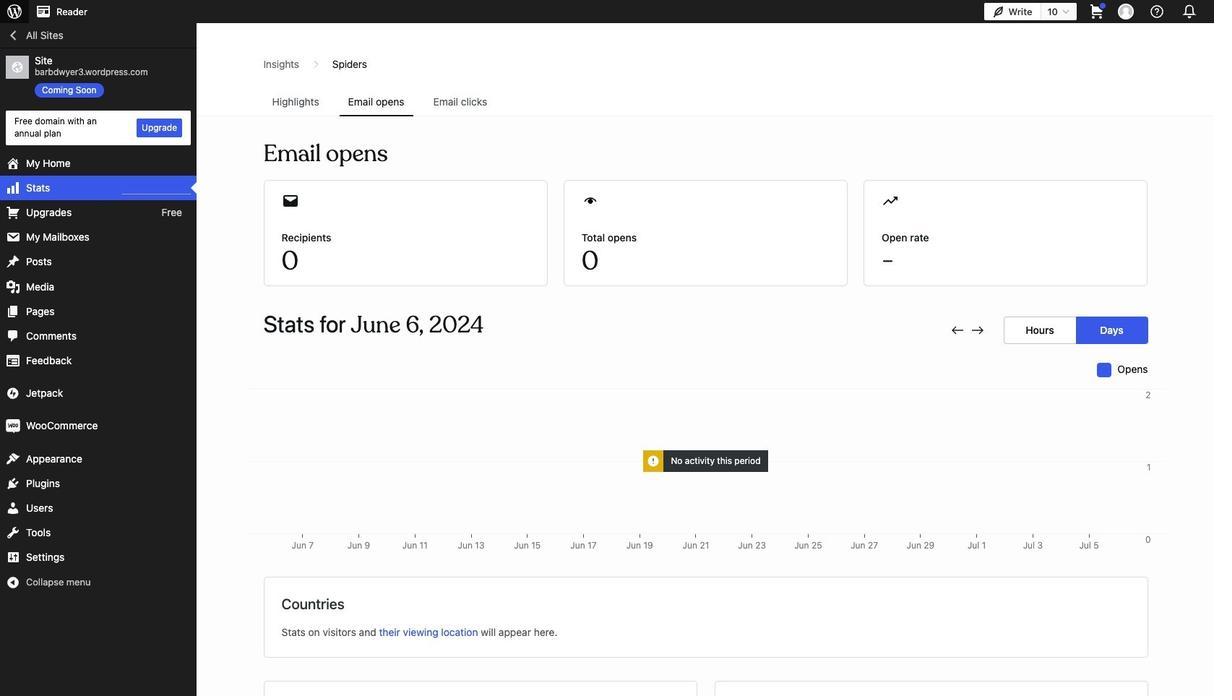 Task type: locate. For each thing, give the bounding box(es) containing it.
manage your sites image
[[6, 3, 23, 20]]

menu
[[264, 89, 1149, 116]]

None radio
[[1004, 317, 1076, 344], [1076, 317, 1149, 344], [1004, 317, 1076, 344], [1076, 317, 1149, 344]]

main content
[[197, 57, 1215, 696]]

1 vertical spatial img image
[[6, 419, 20, 434]]

option group
[[1004, 317, 1149, 344]]

help image
[[1149, 3, 1166, 20]]

heading
[[282, 595, 345, 614]]

highest hourly views 0 image
[[122, 185, 191, 194]]

img image
[[6, 386, 20, 401], [6, 419, 20, 434]]

0 vertical spatial img image
[[6, 386, 20, 401]]

my profile image
[[1119, 4, 1135, 20]]



Task type: describe. For each thing, give the bounding box(es) containing it.
manage your notifications image
[[1180, 1, 1200, 22]]

notice status
[[644, 451, 768, 472]]

2 img image from the top
[[6, 419, 20, 434]]

my shopping cart image
[[1089, 3, 1106, 20]]

wrapper drop image
[[650, 457, 658, 466]]

1 img image from the top
[[6, 386, 20, 401]]



Task type: vqa. For each thing, say whether or not it's contained in the screenshot.
menu on the top
yes



